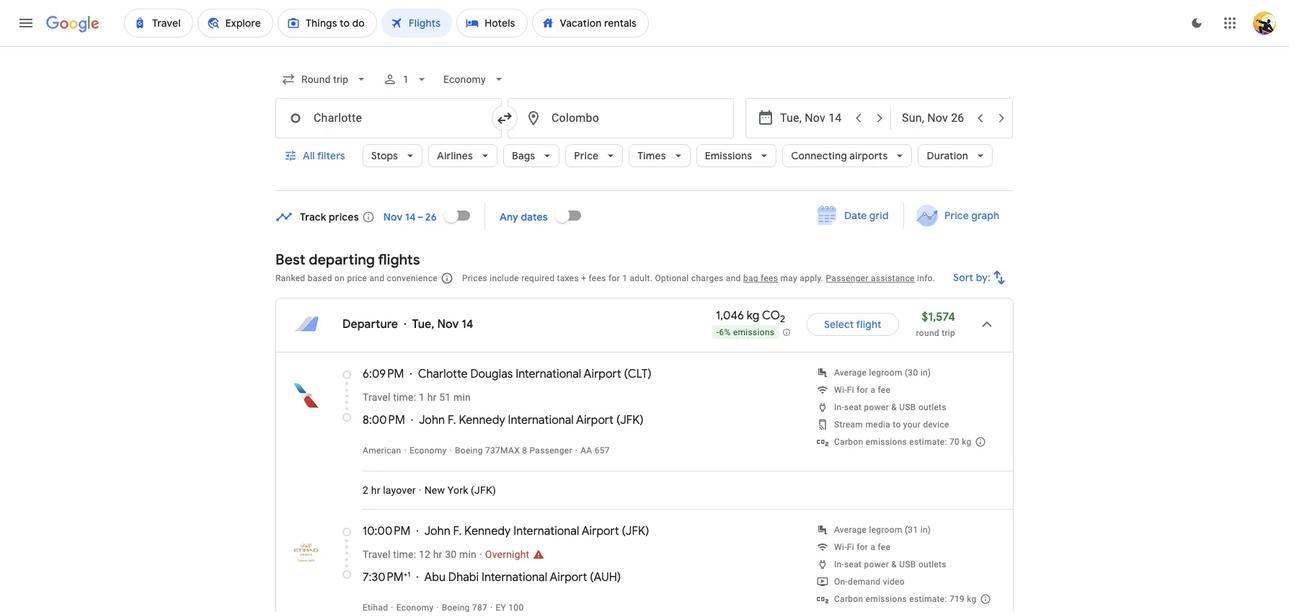 Task type: describe. For each thing, give the bounding box(es) containing it.
price button
[[565, 138, 623, 173]]

1 horizontal spatial  image
[[450, 446, 452, 456]]

ranked based on price and convenience
[[275, 273, 438, 283]]

grid
[[869, 209, 889, 222]]

airport up aa 657
[[576, 413, 614, 428]]

estimate: for charlotte douglas international airport ( clt )
[[909, 437, 947, 447]]

kg for john f. kennedy international airport ( jfk )
[[967, 594, 977, 604]]

round
[[916, 328, 939, 338]]

12
[[419, 549, 430, 560]]

all filters button
[[275, 138, 357, 173]]

seat for john f. kennedy international airport ( jfk )
[[844, 559, 862, 570]]

seat for charlotte douglas international airport ( clt )
[[844, 402, 862, 412]]

international up 8
[[508, 413, 574, 428]]

min for f.
[[459, 549, 477, 560]]

date
[[844, 209, 867, 222]]

jfk for 10:00 pm
[[626, 524, 645, 539]]

average for charlotte douglas international airport ( clt )
[[834, 368, 867, 378]]

john f. kennedy international airport ( jfk ) for 8:00 pm
[[419, 413, 644, 428]]

travel for 10:00 pm
[[363, 549, 390, 560]]

date grid button
[[807, 203, 900, 229]]

power for john f. kennedy international airport ( jfk )
[[864, 559, 889, 570]]

a for charlotte douglas international airport ( clt )
[[870, 385, 875, 395]]

$1,574 round trip
[[916, 310, 955, 338]]

fee for charlotte douglas international airport ( clt )
[[878, 385, 890, 395]]

f. for 8:00 pm
[[448, 413, 456, 428]]

bag fees button
[[743, 273, 778, 283]]

abu dhabi international airport ( auh )
[[424, 570, 621, 585]]

bags button
[[503, 138, 560, 173]]

& for john f. kennedy international airport ( jfk )
[[891, 559, 897, 570]]

-
[[717, 327, 719, 337]]

flights
[[378, 251, 420, 269]]

device
[[923, 420, 949, 430]]

prices include required taxes + fees for 1 adult. optional charges and bag fees may apply. passenger assistance
[[462, 273, 915, 283]]

1574 US dollars text field
[[922, 310, 955, 324]]

kg for charlotte douglas international airport ( clt )
[[962, 437, 972, 447]]

8:00 pm
[[363, 413, 405, 428]]

emissions for charlotte douglas international airport ( clt )
[[866, 437, 907, 447]]

assistance
[[871, 273, 915, 283]]

1 fees from the left
[[589, 273, 606, 283]]

learn more about ranking image
[[440, 272, 453, 285]]

charges
[[691, 273, 724, 283]]

new
[[424, 484, 445, 496]]

Departure time: 10:00 PM. text field
[[363, 524, 411, 539]]

prices
[[329, 210, 359, 223]]

legroom for john f. kennedy international airport ( jfk )
[[869, 525, 902, 535]]

international down overnight
[[482, 570, 547, 585]]

carbon emissions estimate: 719 kilograms element
[[834, 594, 977, 604]]

adult.
[[630, 273, 653, 283]]

1,046 kg co 2
[[716, 309, 785, 326]]

carbon emissions estimate: 70 kg
[[834, 437, 972, 447]]

1 vertical spatial passenger
[[530, 446, 572, 456]]

convenience
[[387, 273, 438, 283]]

on
[[335, 273, 345, 283]]

all filters
[[303, 149, 345, 162]]

may
[[780, 273, 797, 283]]

1 vertical spatial hr
[[371, 484, 380, 496]]

wi-fi for a fee for john f. kennedy international airport ( jfk )
[[834, 542, 890, 552]]

boeing 737max 8 passenger
[[455, 446, 572, 456]]

0 vertical spatial emissions
[[733, 327, 775, 337]]

8
[[522, 446, 527, 456]]

stream
[[834, 420, 863, 430]]

passenger assistance button
[[826, 273, 915, 283]]

auh
[[594, 570, 617, 585]]

carbon for charlotte douglas international airport ( clt )
[[834, 437, 863, 447]]

(30
[[905, 368, 918, 378]]

7:30 pm
[[363, 570, 404, 585]]

stops
[[371, 149, 398, 162]]

wi- for charlotte douglas international airport ( clt )
[[834, 385, 847, 395]]

best departing flights main content
[[275, 198, 1014, 612]]

all
[[303, 149, 315, 162]]

51
[[439, 391, 451, 403]]

kennedy for 8:00 pm
[[459, 413, 505, 428]]

kennedy for 10:00 pm
[[464, 524, 511, 539]]

bags
[[512, 149, 535, 162]]

taxes
[[557, 273, 579, 283]]

0 vertical spatial  image
[[575, 446, 578, 456]]

2 inside 1,046 kg co 2
[[780, 313, 785, 326]]

1 and from the left
[[369, 273, 384, 283]]

optional
[[655, 273, 689, 283]]

1 horizontal spatial passenger
[[826, 273, 869, 283]]

1,046
[[716, 309, 744, 323]]

hr for 6:09 pm
[[427, 391, 437, 403]]

demand
[[848, 577, 881, 587]]

tue, nov 14
[[412, 317, 473, 332]]

on-demand video
[[834, 577, 905, 587]]

emissions
[[705, 149, 752, 162]]

sort
[[953, 271, 974, 284]]

emissions for john f. kennedy international airport ( jfk )
[[866, 594, 907, 604]]

2 fees from the left
[[761, 273, 778, 283]]

flight
[[856, 318, 881, 331]]

based
[[308, 273, 332, 283]]

abu
[[424, 570, 446, 585]]

airlines
[[437, 149, 473, 162]]

fi for john f. kennedy international airport ( jfk )
[[847, 542, 854, 552]]

-6% emissions
[[717, 327, 775, 337]]

graph
[[971, 209, 999, 222]]

1 vertical spatial jfk
[[474, 484, 492, 496]]

boeing
[[455, 446, 483, 456]]

in) for charlotte douglas international airport ( clt )
[[920, 368, 931, 378]]

price graph button
[[907, 203, 1011, 229]]

usb for charlotte douglas international airport ( clt )
[[899, 402, 916, 412]]

(31
[[905, 525, 918, 535]]

departing
[[309, 251, 375, 269]]

departure
[[342, 317, 398, 332]]

carbon for john f. kennedy international airport ( jfk )
[[834, 594, 863, 604]]

stream media to your device
[[834, 420, 949, 430]]

new york ( jfk )
[[424, 484, 496, 496]]

times
[[638, 149, 666, 162]]

power for charlotte douglas international airport ( clt )
[[864, 402, 889, 412]]

your
[[903, 420, 921, 430]]

0 horizontal spatial  image
[[479, 549, 482, 560]]



Task type: vqa. For each thing, say whether or not it's contained in the screenshot.
first And from the right
yes



Task type: locate. For each thing, give the bounding box(es) containing it.
international
[[516, 367, 581, 381], [508, 413, 574, 428], [513, 524, 579, 539], [482, 570, 547, 585]]

0 vertical spatial carbon
[[834, 437, 863, 447]]

video
[[883, 577, 905, 587]]

& up stream media to your device
[[891, 402, 897, 412]]

1 inside 7:30 pm + 1
[[408, 570, 411, 579]]

and left bag
[[726, 273, 741, 283]]

international up overnight
[[513, 524, 579, 539]]

1 & from the top
[[891, 402, 897, 412]]

airlines button
[[428, 138, 498, 173]]

f. for 10:00 pm
[[453, 524, 462, 539]]

carbon down stream
[[834, 437, 863, 447]]

for left the adult.
[[608, 273, 620, 283]]

best
[[275, 251, 305, 269]]

fees
[[589, 273, 606, 283], [761, 273, 778, 283]]

fee down average legroom (31 in)
[[878, 542, 890, 552]]

best departing flights
[[275, 251, 420, 269]]

wi- up stream
[[834, 385, 847, 395]]

0 vertical spatial 2
[[780, 313, 785, 326]]

0 vertical spatial fi
[[847, 385, 854, 395]]

1 vertical spatial for
[[857, 385, 868, 395]]

1 time: from the top
[[393, 391, 416, 403]]

clt
[[628, 367, 648, 381]]

dhabi
[[448, 570, 479, 585]]

kennedy up boeing
[[459, 413, 505, 428]]

average down the select flight
[[834, 368, 867, 378]]

ranked
[[275, 273, 305, 283]]

2 time: from the top
[[393, 549, 416, 560]]

1 usb from the top
[[899, 402, 916, 412]]

average for john f. kennedy international airport ( jfk )
[[834, 525, 867, 535]]

1 vertical spatial wi-fi for a fee
[[834, 542, 890, 552]]

price right the bags popup button
[[574, 149, 599, 162]]

0 horizontal spatial +
[[404, 570, 408, 579]]

times button
[[629, 138, 690, 173]]

 image left boeing
[[450, 446, 452, 456]]

any
[[500, 210, 518, 223]]

2 legroom from the top
[[869, 525, 902, 535]]

1 vertical spatial fee
[[878, 542, 890, 552]]

0 vertical spatial +
[[581, 273, 586, 283]]

0 vertical spatial a
[[870, 385, 875, 395]]

estimate: for john f. kennedy international airport ( jfk )
[[909, 594, 947, 604]]

john for 8:00 pm
[[419, 413, 445, 428]]

0 vertical spatial in-
[[834, 402, 844, 412]]

Arrival time: 8:00 PM. text field
[[363, 413, 405, 428]]

filters
[[317, 149, 345, 162]]

1 wi- from the top
[[834, 385, 847, 395]]

economy
[[409, 446, 447, 456]]

learn more about tracked prices image
[[362, 210, 375, 223]]

co
[[762, 309, 780, 323]]

1 vertical spatial in-
[[834, 559, 844, 570]]

passenger right 8
[[530, 446, 572, 456]]

1 horizontal spatial  image
[[575, 446, 578, 456]]

 image
[[450, 446, 452, 456], [419, 484, 422, 496], [490, 603, 493, 612]]

a down average legroom (31 in)
[[870, 542, 875, 552]]

2 in) from the top
[[920, 525, 931, 535]]

in- for charlotte douglas international airport ( clt )
[[834, 402, 844, 412]]

airport up auh at left
[[582, 524, 619, 539]]

0 vertical spatial travel
[[363, 391, 390, 403]]

min for douglas
[[453, 391, 471, 403]]

legroom for charlotte douglas international airport ( clt )
[[869, 368, 902, 378]]

+ right taxes
[[581, 273, 586, 283]]

a down average legroom (30 in)
[[870, 385, 875, 395]]

price for price
[[574, 149, 599, 162]]

1 inside popup button
[[403, 74, 409, 85]]

john f. kennedy international airport ( jfk )
[[419, 413, 644, 428], [424, 524, 649, 539]]

2 fi from the top
[[847, 542, 854, 552]]

1 estimate: from the top
[[909, 437, 947, 447]]

prices
[[462, 273, 487, 283]]

1 horizontal spatial +
[[581, 273, 586, 283]]

for for john f. kennedy international airport ( jfk )
[[857, 542, 868, 552]]

1 horizontal spatial and
[[726, 273, 741, 283]]

1 in- from the top
[[834, 402, 844, 412]]

2 average from the top
[[834, 525, 867, 535]]

average up on-
[[834, 525, 867, 535]]

john for 10:00 pm
[[424, 524, 450, 539]]

estimate: down device
[[909, 437, 947, 447]]

2 and from the left
[[726, 273, 741, 283]]

seat
[[844, 402, 862, 412], [844, 559, 862, 570]]

f.
[[448, 413, 456, 428], [453, 524, 462, 539]]

0 horizontal spatial and
[[369, 273, 384, 283]]

1 vertical spatial usb
[[899, 559, 916, 570]]

john f. kennedy international airport ( jfk ) for 10:00 pm
[[424, 524, 649, 539]]

2 & from the top
[[891, 559, 897, 570]]

0 vertical spatial time:
[[393, 391, 416, 403]]

1 carbon from the top
[[834, 437, 863, 447]]

emissions down 1,046 kg co 2
[[733, 327, 775, 337]]

1 horizontal spatial nov
[[437, 317, 459, 332]]

2 usb from the top
[[899, 559, 916, 570]]

airport left clt
[[584, 367, 621, 381]]

Departure text field
[[780, 99, 846, 138]]

for down average legroom (31 in)
[[857, 542, 868, 552]]

1 vertical spatial min
[[459, 549, 477, 560]]

john f. kennedy international airport ( jfk ) up overnight
[[424, 524, 649, 539]]

seat up stream
[[844, 402, 862, 412]]

in-seat power & usb outlets for charlotte douglas international airport ( clt )
[[834, 402, 946, 412]]

in-seat power & usb outlets for john f. kennedy international airport ( jfk )
[[834, 559, 946, 570]]

time: for 7:30 pm
[[393, 549, 416, 560]]

0 vertical spatial fee
[[878, 385, 890, 395]]

70
[[949, 437, 960, 447]]

0 vertical spatial for
[[608, 273, 620, 283]]

0 vertical spatial power
[[864, 402, 889, 412]]

average legroom (31 in)
[[834, 525, 931, 535]]

Departure time: 6:09 PM. text field
[[363, 367, 404, 381]]

$1,574
[[922, 310, 955, 324]]

bag
[[743, 273, 758, 283]]

by:
[[976, 271, 991, 284]]

2 vertical spatial hr
[[433, 549, 442, 560]]

american
[[363, 446, 401, 456]]

1 vertical spatial outlets
[[918, 559, 946, 570]]

6:09 pm
[[363, 367, 404, 381]]

duration
[[927, 149, 968, 162]]

1 vertical spatial price
[[944, 209, 969, 222]]

carbon down on-
[[834, 594, 863, 604]]

0 vertical spatial john f. kennedy international airport ( jfk )
[[419, 413, 644, 428]]

nov inside find the best price region
[[383, 210, 403, 223]]

nov
[[383, 210, 403, 223], [437, 317, 459, 332]]

seat up demand
[[844, 559, 862, 570]]

for
[[608, 273, 620, 283], [857, 385, 868, 395], [857, 542, 868, 552]]

None field
[[275, 66, 374, 92], [438, 66, 512, 92], [275, 66, 374, 92], [438, 66, 512, 92]]

wi-fi for a fee down average legroom (30 in)
[[834, 385, 890, 395]]

kennedy up overnight
[[464, 524, 511, 539]]

Arrival time: 7:30 PM on  Wednesday, November 15. text field
[[363, 570, 411, 585]]

emissions down video in the right bottom of the page
[[866, 594, 907, 604]]

0 horizontal spatial fees
[[589, 273, 606, 283]]

0 vertical spatial usb
[[899, 402, 916, 412]]

10:00 pm
[[363, 524, 411, 539]]

2 travel from the top
[[363, 549, 390, 560]]

0 horizontal spatial 2
[[363, 484, 368, 496]]

719
[[949, 594, 965, 604]]

0 vertical spatial legroom
[[869, 368, 902, 378]]

737max
[[485, 446, 520, 456]]

2 a from the top
[[870, 542, 875, 552]]

legroom left (30
[[869, 368, 902, 378]]

0 vertical spatial passenger
[[826, 273, 869, 283]]

1 vertical spatial john
[[424, 524, 450, 539]]

0 horizontal spatial  image
[[419, 484, 422, 496]]

main menu image
[[17, 14, 35, 32]]

None text field
[[275, 98, 502, 138]]

time: up arrival time: 8:00 pm. text box
[[393, 391, 416, 403]]

and right 'price'
[[369, 273, 384, 283]]

outlets for charlotte douglas international airport ( clt )
[[918, 402, 946, 412]]

2 estimate: from the top
[[909, 594, 947, 604]]

1 horizontal spatial fees
[[761, 273, 778, 283]]

nov 14 – 26
[[383, 210, 437, 223]]

 image down abu dhabi international airport ( auh )
[[490, 603, 493, 612]]

2 wi- from the top
[[834, 542, 847, 552]]

fee for john f. kennedy international airport ( jfk )
[[878, 542, 890, 552]]

min right 30
[[459, 549, 477, 560]]

1 horizontal spatial 2
[[780, 313, 785, 326]]

and
[[369, 273, 384, 283], [726, 273, 741, 283]]

1 a from the top
[[870, 385, 875, 395]]

657
[[595, 446, 610, 456]]

2 vertical spatial jfk
[[626, 524, 645, 539]]

1 vertical spatial john f. kennedy international airport ( jfk )
[[424, 524, 649, 539]]

price inside "button"
[[944, 209, 969, 222]]

1 vertical spatial &
[[891, 559, 897, 570]]

wi-fi for a fee down average legroom (31 in)
[[834, 542, 890, 552]]

2 vertical spatial emissions
[[866, 594, 907, 604]]

1 vertical spatial estimate:
[[909, 594, 947, 604]]

0 horizontal spatial nov
[[383, 210, 403, 223]]

2 power from the top
[[864, 559, 889, 570]]

select flight
[[824, 318, 881, 331]]

travel up 7:30 pm
[[363, 549, 390, 560]]

1 vertical spatial  image
[[479, 549, 482, 560]]

john f. kennedy international airport ( jfk ) up 8
[[419, 413, 644, 428]]

6%
[[719, 327, 731, 337]]

legroom
[[869, 368, 902, 378], [869, 525, 902, 535]]

charlotte douglas international airport ( clt )
[[418, 367, 652, 381]]

0 vertical spatial john
[[419, 413, 445, 428]]

passenger right the apply.
[[826, 273, 869, 283]]

1 seat from the top
[[844, 402, 862, 412]]

1 vertical spatial seat
[[844, 559, 862, 570]]

in) right (31
[[920, 525, 931, 535]]

kg up -6% emissions
[[747, 309, 760, 323]]

jfk for 8:00 pm
[[620, 413, 640, 428]]

2 hr layover
[[363, 484, 416, 496]]

2 outlets from the top
[[918, 559, 946, 570]]

hr for 10:00 pm
[[433, 549, 442, 560]]

1 in-seat power & usb outlets from the top
[[834, 402, 946, 412]]

1 vertical spatial +
[[404, 570, 408, 579]]

0 vertical spatial in-seat power & usb outlets
[[834, 402, 946, 412]]

2 left layover
[[363, 484, 368, 496]]

1 outlets from the top
[[918, 402, 946, 412]]

1 average from the top
[[834, 368, 867, 378]]

1 wi-fi for a fee from the top
[[834, 385, 890, 395]]

2 fee from the top
[[878, 542, 890, 552]]

1 horizontal spatial price
[[944, 209, 969, 222]]

york
[[448, 484, 468, 496]]

in) right (30
[[920, 368, 931, 378]]

0 vertical spatial hr
[[427, 391, 437, 403]]

connecting airports button
[[782, 138, 912, 173]]

kg inside 1,046 kg co 2
[[747, 309, 760, 323]]

hr left layover
[[371, 484, 380, 496]]

0 vertical spatial wi-
[[834, 385, 847, 395]]

overnight
[[485, 549, 529, 560]]

1 vertical spatial in-seat power & usb outlets
[[834, 559, 946, 570]]

1 button
[[377, 62, 435, 97]]

fi up stream
[[847, 385, 854, 395]]

fee down average legroom (30 in)
[[878, 385, 890, 395]]

1 legroom from the top
[[869, 368, 902, 378]]

kennedy
[[459, 413, 505, 428], [464, 524, 511, 539]]

2 carbon from the top
[[834, 594, 863, 604]]

kg right '719'
[[967, 594, 977, 604]]

emissions
[[733, 327, 775, 337], [866, 437, 907, 447], [866, 594, 907, 604]]

outlets up device
[[918, 402, 946, 412]]

2 vertical spatial for
[[857, 542, 868, 552]]

change appearance image
[[1179, 6, 1214, 40]]

1 vertical spatial emissions
[[866, 437, 907, 447]]

0 horizontal spatial price
[[574, 149, 599, 162]]

1 vertical spatial power
[[864, 559, 889, 570]]

kg right '70'
[[962, 437, 972, 447]]

international right douglas
[[516, 367, 581, 381]]

time: left '12'
[[393, 549, 416, 560]]

sort by:
[[953, 271, 991, 284]]

carbon emissions estimate: 70 kilograms element
[[834, 437, 972, 447]]

wi- up on-
[[834, 542, 847, 552]]

1 vertical spatial kennedy
[[464, 524, 511, 539]]

nov left '14'
[[437, 317, 459, 332]]

0 vertical spatial in)
[[920, 368, 931, 378]]

f. down 51
[[448, 413, 456, 428]]

in- up on-
[[834, 559, 844, 570]]

travel down 6:09 pm text box
[[363, 391, 390, 403]]

0 vertical spatial &
[[891, 402, 897, 412]]

stops button
[[362, 138, 423, 173]]

hr left 30
[[433, 549, 442, 560]]

0 horizontal spatial passenger
[[530, 446, 572, 456]]

travel
[[363, 391, 390, 403], [363, 549, 390, 560]]

passenger
[[826, 273, 869, 283], [530, 446, 572, 456]]

0 vertical spatial seat
[[844, 402, 862, 412]]

carbon emissions estimate: 719 kg
[[834, 594, 977, 604]]

0 vertical spatial jfk
[[620, 413, 640, 428]]

+ down travel time: 12 hr 30 min
[[404, 570, 408, 579]]

media
[[865, 420, 890, 430]]

select
[[824, 318, 854, 331]]

nov right learn more about tracked prices "image"
[[383, 210, 403, 223]]

30
[[445, 549, 457, 560]]

1 vertical spatial carbon
[[834, 594, 863, 604]]

f. up 30
[[453, 524, 462, 539]]

1 vertical spatial 2
[[363, 484, 368, 496]]

fees right bag
[[761, 273, 778, 283]]

connecting airports
[[791, 149, 888, 162]]

2 in-seat power & usb outlets from the top
[[834, 559, 946, 570]]

time: for 8:00 pm
[[393, 391, 416, 403]]

aa
[[581, 446, 592, 456]]

& for charlotte douglas international airport ( clt )
[[891, 402, 897, 412]]

1 vertical spatial fi
[[847, 542, 854, 552]]

0 vertical spatial average
[[834, 368, 867, 378]]

fi up on-
[[847, 542, 854, 552]]

0 vertical spatial kg
[[747, 309, 760, 323]]

None search field
[[275, 62, 1014, 191]]

find the best price region
[[275, 198, 1014, 240]]

Return text field
[[902, 99, 968, 138]]

loading results progress bar
[[0, 46, 1289, 49]]

none search field containing all filters
[[275, 62, 1014, 191]]

2
[[780, 313, 785, 326], [363, 484, 368, 496]]

a for john f. kennedy international airport ( jfk )
[[870, 542, 875, 552]]

price
[[347, 273, 367, 283]]

min right 51
[[453, 391, 471, 403]]

fi
[[847, 385, 854, 395], [847, 542, 854, 552]]

include
[[490, 273, 519, 283]]

usb up your
[[899, 402, 916, 412]]

dates
[[521, 210, 548, 223]]

1 vertical spatial f.
[[453, 524, 462, 539]]

fees right taxes
[[589, 273, 606, 283]]

select flight button
[[807, 307, 899, 342]]

2 in- from the top
[[834, 559, 844, 570]]

1 vertical spatial wi-
[[834, 542, 847, 552]]

trip
[[942, 328, 955, 338]]

price left graph at the right of the page
[[944, 209, 969, 222]]

0 vertical spatial estimate:
[[909, 437, 947, 447]]

in-seat power & usb outlets up stream media to your device
[[834, 402, 946, 412]]

douglas
[[470, 367, 513, 381]]

sort by: button
[[947, 260, 1014, 295]]

0 vertical spatial min
[[453, 391, 471, 403]]

price for price graph
[[944, 209, 969, 222]]

 image left overnight
[[479, 549, 482, 560]]

+ inside 7:30 pm + 1
[[404, 570, 408, 579]]

0 vertical spatial kennedy
[[459, 413, 505, 428]]

for down average legroom (30 in)
[[857, 385, 868, 395]]

swap origin and destination. image
[[496, 110, 513, 127]]

wi-fi for a fee for charlotte douglas international airport ( clt )
[[834, 385, 890, 395]]

john down 51
[[419, 413, 445, 428]]

2 wi-fi for a fee from the top
[[834, 542, 890, 552]]

track
[[300, 210, 326, 223]]

1 vertical spatial time:
[[393, 549, 416, 560]]

1 vertical spatial nov
[[437, 317, 459, 332]]

1 vertical spatial a
[[870, 542, 875, 552]]

travel for 6:09 pm
[[363, 391, 390, 403]]

2 vertical spatial kg
[[967, 594, 977, 604]]

0 vertical spatial wi-fi for a fee
[[834, 385, 890, 395]]

0 vertical spatial f.
[[448, 413, 456, 428]]

outlets up carbon emissions estimate: 719 kg
[[918, 559, 946, 570]]

estimate: left '719'
[[909, 594, 947, 604]]

 image left aa
[[575, 446, 578, 456]]

2 vertical spatial  image
[[490, 603, 493, 612]]

fi for charlotte douglas international airport ( clt )
[[847, 385, 854, 395]]

usb for john f. kennedy international airport ( jfk )
[[899, 559, 916, 570]]

on-
[[834, 577, 848, 587]]

aa 657
[[581, 446, 610, 456]]

in-seat power & usb outlets up video in the right bottom of the page
[[834, 559, 946, 570]]

emissions down stream media to your device
[[866, 437, 907, 447]]

in- for john f. kennedy international airport ( jfk )
[[834, 559, 844, 570]]

usb up video in the right bottom of the page
[[899, 559, 916, 570]]

layover
[[383, 484, 416, 496]]

1 vertical spatial legroom
[[869, 525, 902, 535]]

& up video in the right bottom of the page
[[891, 559, 897, 570]]

charlotte
[[418, 367, 468, 381]]

2 down the may
[[780, 313, 785, 326]]

1 power from the top
[[864, 402, 889, 412]]

for for charlotte douglas international airport ( clt )
[[857, 385, 868, 395]]

+
[[581, 273, 586, 283], [404, 570, 408, 579]]

legroom left (31
[[869, 525, 902, 535]]

2 seat from the top
[[844, 559, 862, 570]]

None text field
[[508, 98, 734, 138]]

1 fee from the top
[[878, 385, 890, 395]]

hr left 51
[[427, 391, 437, 403]]

 image
[[575, 446, 578, 456], [479, 549, 482, 560]]

date grid
[[844, 209, 889, 222]]

price inside popup button
[[574, 149, 599, 162]]

2 horizontal spatial  image
[[490, 603, 493, 612]]

fee
[[878, 385, 890, 395], [878, 542, 890, 552]]

power up on-demand video
[[864, 559, 889, 570]]

1 vertical spatial travel
[[363, 549, 390, 560]]

apply.
[[800, 273, 823, 283]]

in- up stream
[[834, 402, 844, 412]]

1 vertical spatial  image
[[419, 484, 422, 496]]

1 vertical spatial kg
[[962, 437, 972, 447]]

0 vertical spatial nov
[[383, 210, 403, 223]]

in) for john f. kennedy international airport ( jfk )
[[920, 525, 931, 535]]

airport left auh at left
[[550, 570, 587, 585]]

1 travel from the top
[[363, 391, 390, 403]]

john up '12'
[[424, 524, 450, 539]]

track prices
[[300, 210, 359, 223]]

0 vertical spatial  image
[[450, 446, 452, 456]]

1 vertical spatial average
[[834, 525, 867, 535]]

wi- for john f. kennedy international airport ( jfk )
[[834, 542, 847, 552]]

 image left new
[[419, 484, 422, 496]]

1 fi from the top
[[847, 385, 854, 395]]

0 vertical spatial outlets
[[918, 402, 946, 412]]

0 vertical spatial price
[[574, 149, 599, 162]]

power up media
[[864, 402, 889, 412]]

1 vertical spatial in)
[[920, 525, 931, 535]]

outlets for john f. kennedy international airport ( jfk )
[[918, 559, 946, 570]]

1 in) from the top
[[920, 368, 931, 378]]



